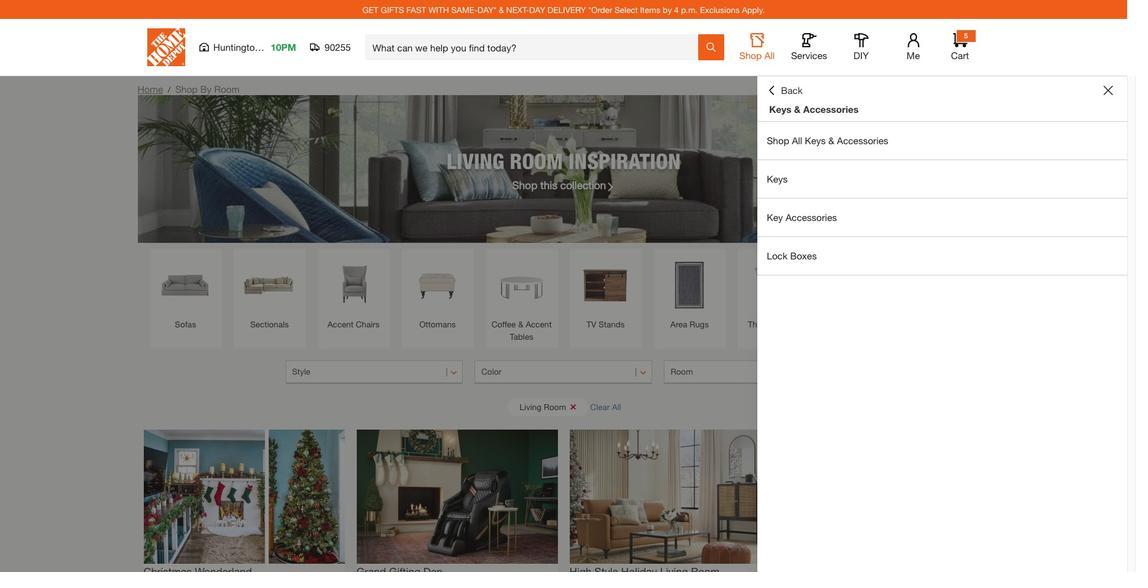 Task type: vqa. For each thing, say whether or not it's contained in the screenshot.
rightmost Our
no



Task type: describe. For each thing, give the bounding box(es) containing it.
coffee & accent tables image
[[492, 255, 552, 315]]

inspiration
[[569, 148, 681, 174]]

What can we help you find today? search field
[[373, 35, 698, 60]]

gifts
[[381, 4, 404, 15]]

room right by
[[214, 83, 240, 95]]

items
[[640, 4, 661, 15]]

get
[[362, 4, 379, 15]]

apply.
[[742, 4, 765, 15]]

services button
[[790, 33, 828, 62]]

0 vertical spatial accessories
[[803, 104, 859, 115]]

all for shop all
[[765, 50, 775, 61]]

tv
[[587, 320, 597, 330]]

feedback link image
[[1120, 200, 1136, 264]]

menu containing shop all keys & accessories
[[758, 122, 1128, 276]]

90255
[[325, 41, 351, 53]]

tv stands
[[587, 320, 625, 330]]

shop this collection link
[[512, 177, 615, 193]]

5
[[964, 31, 968, 40]]

ottomans image
[[408, 255, 468, 315]]

keys & accessories
[[769, 104, 859, 115]]

exclusions
[[700, 4, 740, 15]]

the home depot logo image
[[147, 28, 185, 66]]

living room button
[[508, 399, 589, 416]]

cart
[[951, 50, 969, 61]]

boxes
[[790, 250, 817, 262]]

all for clear all
[[612, 402, 621, 412]]

shop all button
[[738, 33, 776, 62]]

chairs
[[356, 320, 380, 330]]

diy
[[854, 50, 869, 61]]

stands
[[599, 320, 625, 330]]

shop all keys & accessories link
[[758, 122, 1128, 160]]

day*
[[478, 4, 497, 15]]

me button
[[895, 33, 933, 62]]

/
[[168, 85, 171, 95]]

delivery
[[548, 4, 586, 15]]

coffee & accent tables
[[492, 320, 552, 342]]

tv stands link
[[576, 255, 636, 331]]

tv stands image
[[576, 255, 636, 315]]

3 stretchy image image from the left
[[570, 430, 771, 564]]

ottomans
[[419, 320, 456, 330]]

shop for shop this collection
[[512, 178, 538, 191]]

day
[[529, 4, 545, 15]]

same-
[[451, 4, 478, 15]]

lock boxes
[[767, 250, 817, 262]]

lock
[[767, 250, 788, 262]]

sectionals link
[[239, 255, 300, 331]]

coffee & accent tables link
[[492, 255, 552, 343]]

throw pillows
[[748, 320, 800, 330]]

color button
[[475, 361, 653, 385]]

area rugs link
[[660, 255, 720, 331]]

clear all
[[590, 402, 621, 412]]

throw blankets image
[[828, 255, 888, 315]]

living for living room
[[520, 402, 542, 412]]

accent chairs link
[[323, 255, 384, 331]]

tables
[[510, 332, 534, 342]]

accent chairs image
[[323, 255, 384, 315]]

diy button
[[843, 33, 880, 62]]

room inside 'button'
[[671, 367, 693, 377]]

4
[[674, 4, 679, 15]]

keys for keys & accessories
[[769, 104, 792, 115]]

1 vertical spatial accessories
[[837, 135, 889, 146]]

1 vertical spatial keys
[[805, 135, 826, 146]]

home
[[138, 83, 163, 95]]

*order
[[589, 4, 612, 15]]

shop this collection
[[512, 178, 606, 191]]

sofas link
[[155, 255, 216, 331]]

this
[[541, 178, 558, 191]]

90255 button
[[310, 41, 351, 53]]

huntington park
[[213, 41, 282, 53]]

huntington
[[213, 41, 260, 53]]

accent inside "link"
[[328, 320, 354, 330]]

sectionals
[[250, 320, 289, 330]]

& right day*
[[499, 4, 504, 15]]

shop all keys & accessories
[[767, 135, 889, 146]]



Task type: locate. For each thing, give the bounding box(es) containing it.
accent
[[328, 320, 354, 330], [526, 320, 552, 330]]

collection
[[561, 178, 606, 191]]

services
[[791, 50, 827, 61]]

rugs
[[690, 320, 709, 330]]

2 stretchy image image from the left
[[357, 430, 558, 564]]

all right clear
[[612, 402, 621, 412]]

color
[[482, 367, 502, 377]]

& inside menu
[[829, 135, 835, 146]]

accessories up shop all keys & accessories
[[803, 104, 859, 115]]

1 vertical spatial all
[[792, 135, 803, 146]]

home / shop by room
[[138, 83, 240, 95]]

living for living room inspiration
[[447, 148, 504, 174]]

accent up 'tables'
[[526, 320, 552, 330]]

clear all button
[[590, 397, 621, 418]]

back
[[781, 85, 803, 96]]

drawer close image
[[1104, 86, 1113, 95]]

living room
[[520, 402, 566, 412]]

fast
[[407, 4, 426, 15]]

shop for shop all
[[740, 50, 762, 61]]

shop right / on the left of page
[[175, 83, 198, 95]]

room down the area
[[671, 367, 693, 377]]

ottomans link
[[408, 255, 468, 331]]

area rugs
[[671, 320, 709, 330]]

0 vertical spatial all
[[765, 50, 775, 61]]

accent inside coffee & accent tables
[[526, 320, 552, 330]]

all down keys & accessories
[[792, 135, 803, 146]]

&
[[499, 4, 504, 15], [794, 104, 801, 115], [829, 135, 835, 146], [518, 320, 524, 330]]

accent left chairs at the bottom
[[328, 320, 354, 330]]

shop left this
[[512, 178, 538, 191]]

living inside button
[[520, 402, 542, 412]]

next-
[[506, 4, 529, 15]]

0 horizontal spatial living
[[447, 148, 504, 174]]

1 vertical spatial living
[[520, 402, 542, 412]]

coffee
[[492, 320, 516, 330]]

key accessories link
[[758, 199, 1128, 237]]

shop for shop all keys & accessories
[[767, 135, 790, 146]]

key accessories
[[767, 212, 837, 223]]

& inside coffee & accent tables
[[518, 320, 524, 330]]

shop inside button
[[740, 50, 762, 61]]

all
[[765, 50, 775, 61], [792, 135, 803, 146], [612, 402, 621, 412]]

1 horizontal spatial stretchy image image
[[357, 430, 558, 564]]

pillows
[[774, 320, 800, 330]]

all inside button
[[765, 50, 775, 61]]

2 horizontal spatial all
[[792, 135, 803, 146]]

keys link
[[758, 160, 1128, 198]]

0 horizontal spatial accent
[[328, 320, 354, 330]]

keys down back button
[[769, 104, 792, 115]]

1 stretchy image image from the left
[[144, 430, 345, 564]]

2 vertical spatial accessories
[[786, 212, 837, 223]]

by
[[663, 4, 672, 15]]

all inside button
[[612, 402, 621, 412]]

all for shop all keys & accessories
[[792, 135, 803, 146]]

home link
[[138, 83, 163, 95]]

select
[[615, 4, 638, 15]]

stretchy image image
[[144, 430, 345, 564], [357, 430, 558, 564], [570, 430, 771, 564]]

all inside menu
[[792, 135, 803, 146]]

& down keys & accessories
[[829, 135, 835, 146]]

with
[[429, 4, 449, 15]]

1 horizontal spatial all
[[765, 50, 775, 61]]

lock boxes link
[[758, 237, 1128, 275]]

shop down "apply." at top
[[740, 50, 762, 61]]

2 horizontal spatial stretchy image image
[[570, 430, 771, 564]]

accessories right key
[[786, 212, 837, 223]]

keys up key
[[767, 173, 788, 185]]

1 horizontal spatial living
[[520, 402, 542, 412]]

area
[[671, 320, 688, 330]]

style
[[292, 367, 311, 377]]

throw
[[748, 320, 771, 330]]

accent chairs
[[328, 320, 380, 330]]

0 vertical spatial keys
[[769, 104, 792, 115]]

accessories
[[803, 104, 859, 115], [837, 135, 889, 146], [786, 212, 837, 223]]

style button
[[286, 361, 463, 385]]

accessories down keys & accessories
[[837, 135, 889, 146]]

room up this
[[510, 148, 563, 174]]

clear
[[590, 402, 610, 412]]

all up back button
[[765, 50, 775, 61]]

back button
[[767, 85, 803, 96]]

get gifts fast with same-day* & next-day delivery *order select items by 4 p.m. exclusions apply.
[[362, 4, 765, 15]]

park
[[263, 41, 282, 53]]

keys inside 'link'
[[767, 173, 788, 185]]

0 horizontal spatial stretchy image image
[[144, 430, 345, 564]]

keys for keys
[[767, 173, 788, 185]]

curtains & drapes image
[[912, 255, 972, 315]]

throw pillows link
[[744, 255, 804, 331]]

throw pillows image
[[744, 255, 804, 315]]

cart 5
[[951, 31, 969, 61]]

2 accent from the left
[[526, 320, 552, 330]]

& down back
[[794, 104, 801, 115]]

1 horizontal spatial accent
[[526, 320, 552, 330]]

me
[[907, 50, 920, 61]]

2 vertical spatial all
[[612, 402, 621, 412]]

by
[[200, 83, 212, 95]]

shop inside menu
[[767, 135, 790, 146]]

room inside button
[[544, 402, 566, 412]]

keys
[[769, 104, 792, 115], [805, 135, 826, 146], [767, 173, 788, 185]]

shop
[[740, 50, 762, 61], [175, 83, 198, 95], [767, 135, 790, 146], [512, 178, 538, 191]]

2 vertical spatial keys
[[767, 173, 788, 185]]

& up 'tables'
[[518, 320, 524, 330]]

menu
[[758, 122, 1128, 276]]

room down the color button
[[544, 402, 566, 412]]

sectionals image
[[239, 255, 300, 315]]

shop down keys & accessories
[[767, 135, 790, 146]]

sofas
[[175, 320, 196, 330]]

0 horizontal spatial all
[[612, 402, 621, 412]]

0 vertical spatial living
[[447, 148, 504, 174]]

shop all
[[740, 50, 775, 61]]

room
[[214, 83, 240, 95], [510, 148, 563, 174], [671, 367, 693, 377], [544, 402, 566, 412]]

sofas image
[[155, 255, 216, 315]]

1 accent from the left
[[328, 320, 354, 330]]

room button
[[664, 361, 842, 385]]

10pm
[[271, 41, 296, 53]]

living room inspiration
[[447, 148, 681, 174]]

area rugs image
[[660, 255, 720, 315]]

p.m.
[[681, 4, 698, 15]]

keys down keys & accessories
[[805, 135, 826, 146]]

living
[[447, 148, 504, 174], [520, 402, 542, 412]]

key
[[767, 212, 783, 223]]



